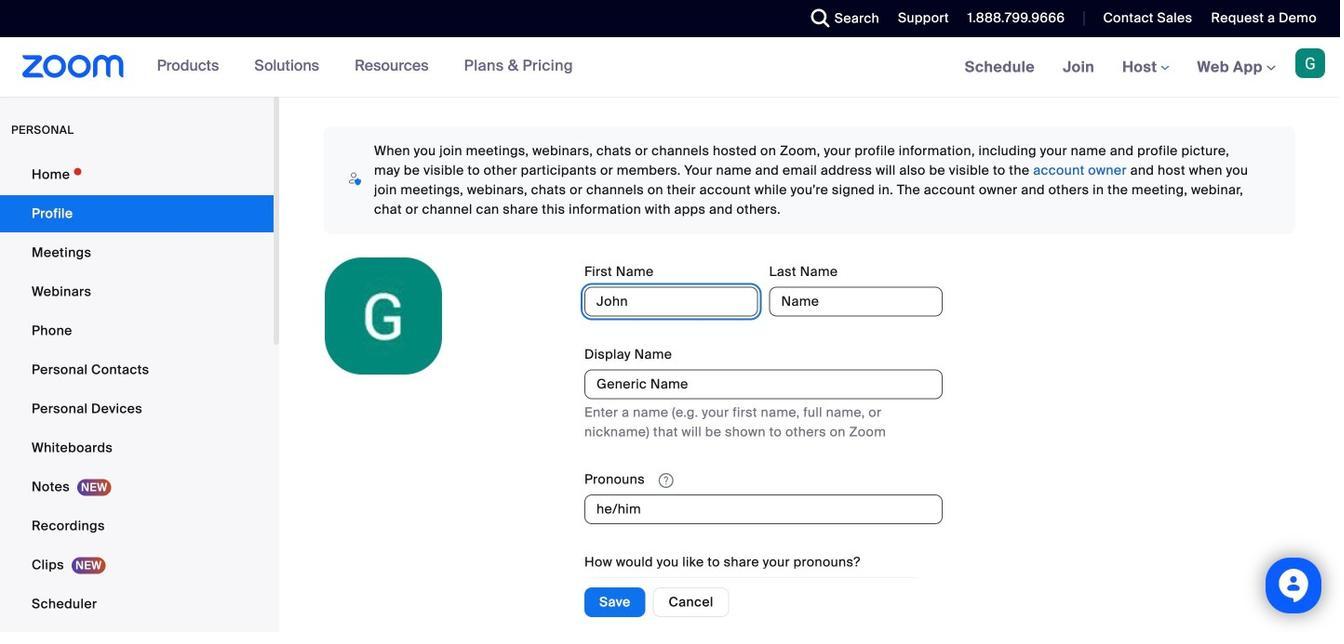 Task type: vqa. For each thing, say whether or not it's contained in the screenshot.
Zoom Logo
yes



Task type: locate. For each thing, give the bounding box(es) containing it.
Last Name text field
[[769, 287, 943, 317]]

None text field
[[584, 370, 943, 400]]

banner
[[0, 37, 1340, 98]]

profile picture image
[[1296, 48, 1325, 78]]

product information navigation
[[143, 37, 587, 97]]

Pronouns text field
[[584, 495, 943, 525]]

zoom logo image
[[22, 55, 124, 78]]

personal menu menu
[[0, 156, 274, 633]]



Task type: describe. For each thing, give the bounding box(es) containing it.
learn more about pronouns image
[[653, 473, 679, 490]]

First Name text field
[[584, 287, 758, 317]]

meetings navigation
[[951, 37, 1340, 98]]

user photo image
[[325, 258, 442, 375]]



